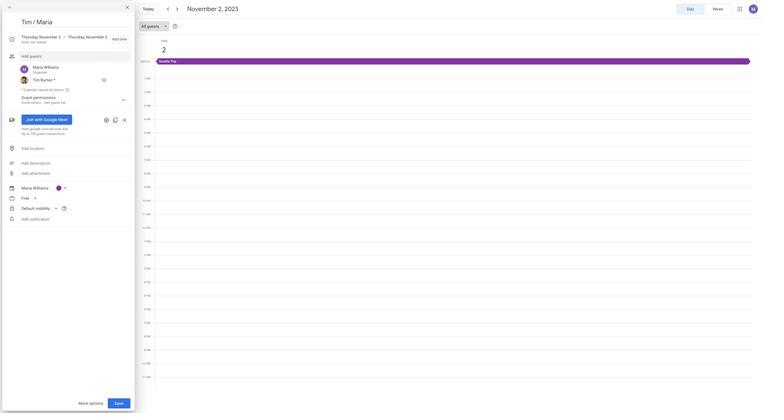 Task type: describe. For each thing, give the bounding box(es) containing it.
7 for 7 pm
[[144, 322, 146, 325]]

pm for 5 pm
[[146, 294, 151, 298]]

6 for 6 pm
[[144, 308, 146, 311]]

gmt-
[[141, 60, 147, 63]]

3 pm
[[144, 267, 151, 270]]

pm for 3 pm
[[146, 267, 151, 270]]

2 grid
[[137, 35, 757, 413]]

seattle trip
[[159, 59, 176, 63]]

today
[[143, 7, 154, 12]]

meet.google.com/dyr-orex-ack up to 100 guest connections
[[22, 127, 68, 136]]

add notification
[[22, 217, 49, 222]]

join with google meet link
[[22, 115, 72, 125]]

* inside tim burton tree item
[[53, 78, 55, 82]]

permissions
[[33, 95, 56, 100]]

6 for 6 am
[[144, 145, 146, 148]]

1 pm
[[144, 240, 151, 243]]

invite
[[22, 101, 30, 105]]

11 pm
[[142, 376, 151, 379]]

3 am
[[144, 104, 151, 107]]

attachment
[[30, 171, 50, 176]]

meet.google.com/dyr-
[[22, 127, 55, 131]]

2 left to element
[[59, 35, 61, 39]]

2023
[[225, 5, 238, 13]]

1 am
[[144, 77, 151, 80]]

seattle
[[159, 59, 170, 63]]

7 pm
[[144, 322, 151, 325]]

williams for maria williams
[[33, 186, 49, 191]]

ack
[[62, 127, 68, 131]]

4 am
[[144, 118, 151, 121]]

add description
[[22, 161, 50, 166]]

5 for 5 pm
[[144, 294, 146, 298]]

orex-
[[55, 127, 62, 131]]

see guest list
[[44, 101, 66, 105]]

1 thursday, from the left
[[22, 35, 38, 39]]

5 pm
[[144, 294, 151, 298]]

5 for 5 am
[[144, 131, 146, 134]]

connections
[[46, 132, 65, 136]]

add time button
[[110, 35, 129, 43]]

pm for 6 pm
[[146, 308, 151, 311]]

add description button
[[19, 158, 130, 168]]

pm for 4 pm
[[146, 281, 151, 284]]

11 am
[[142, 213, 151, 216]]

9 for 9 am
[[144, 186, 146, 189]]

9 am
[[144, 186, 151, 189]]

day
[[687, 7, 695, 12]]

2 am
[[144, 91, 151, 94]]

add for add location
[[22, 146, 29, 151]]

thu
[[161, 39, 168, 43]]

williams for maria williams organizer
[[44, 65, 59, 70]]

guest permissions
[[22, 95, 56, 100]]

description
[[30, 161, 50, 166]]

10 pm
[[142, 362, 151, 366]]

5 am
[[144, 131, 151, 134]]

cannot
[[38, 88, 49, 92]]

2 inside thu 2
[[162, 45, 166, 55]]

gmt-07
[[141, 60, 150, 63]]

* calendar cannot be shown
[[22, 88, 64, 92]]

10 for 10 am
[[142, 199, 146, 202]]

today button
[[139, 2, 158, 16]]

repeat
[[36, 40, 46, 44]]

11 for 11 am
[[142, 213, 146, 216]]

list
[[61, 101, 66, 105]]

add attachment button
[[19, 168, 52, 179]]

2 horizontal spatial november
[[187, 5, 217, 13]]

am for 1 am
[[146, 77, 151, 80]]

9 pm
[[144, 349, 151, 352]]

maria williams organizer
[[33, 65, 59, 74]]

add notification button
[[19, 213, 52, 226]]

trip
[[171, 59, 176, 63]]

notification
[[30, 217, 49, 222]]

12
[[142, 227, 146, 230]]

google
[[44, 117, 57, 122]]

seattle trip button
[[155, 58, 752, 65]]

tim burton tree item
[[19, 76, 130, 85]]

pm for 10 pm
[[146, 362, 151, 366]]

show schedule of tim burton image
[[100, 76, 109, 85]]

maria williams, organizer tree item
[[19, 64, 130, 76]]

10 am
[[142, 199, 151, 202]]

pm for 11 pm
[[146, 376, 151, 379]]

calendar
[[24, 88, 37, 92]]

be
[[49, 88, 53, 92]]

2 thursday, from the left
[[68, 35, 85, 39]]

maria williams
[[22, 186, 49, 191]]

7 am
[[144, 159, 151, 162]]

Week radio
[[705, 4, 732, 14]]

Guests text field
[[22, 51, 128, 61]]

07
[[147, 60, 150, 63]]

burton
[[41, 78, 52, 82]]

guest inside meet.google.com/dyr-orex-ack up to 100 guest connections
[[37, 132, 45, 136]]

others
[[31, 101, 41, 105]]



Task type: vqa. For each thing, say whether or not it's contained in the screenshot.
Birthdays link
no



Task type: locate. For each thing, give the bounding box(es) containing it.
to element
[[63, 34, 66, 40]]

pm up the 4 pm
[[146, 267, 151, 270]]

pm up 2 pm
[[146, 240, 151, 243]]

2 3 from the top
[[144, 267, 146, 270]]

add left location at the left top of the page
[[22, 146, 29, 151]]

am for 8 am
[[146, 172, 151, 175]]

add for add notification
[[22, 217, 29, 222]]

11 for 11 pm
[[142, 376, 146, 379]]

1 vertical spatial 6
[[144, 308, 146, 311]]

0 vertical spatial guest
[[51, 101, 60, 105]]

1 vertical spatial 5
[[144, 294, 146, 298]]

1 vertical spatial maria
[[22, 186, 32, 191]]

1 horizontal spatial november
[[86, 35, 104, 39]]

cell
[[155, 65, 752, 392]]

7
[[144, 159, 146, 162], [144, 322, 146, 325]]

see
[[44, 101, 50, 105]]

option group
[[677, 4, 732, 14]]

meet
[[58, 117, 68, 122]]

to
[[26, 132, 29, 136]]

am down the 3 am
[[146, 118, 151, 121]]

4 for 4 am
[[144, 118, 146, 121]]

0 horizontal spatial maria
[[22, 186, 32, 191]]

1 vertical spatial guest
[[37, 132, 45, 136]]

4 for 4 pm
[[144, 281, 146, 284]]

seattle trip row
[[153, 58, 757, 65]]

add location
[[22, 146, 45, 151]]

pm for 2 pm
[[146, 254, 151, 257]]

pm down 7 pm
[[146, 335, 151, 338]]

5 up 6 pm
[[144, 294, 146, 298]]

2 down the thu
[[162, 45, 166, 55]]

maria for maria williams
[[22, 186, 32, 191]]

100
[[30, 132, 36, 136]]

7 pm from the top
[[146, 308, 151, 311]]

* left calendar
[[22, 88, 23, 92]]

november
[[187, 5, 217, 13], [39, 35, 58, 39], [86, 35, 104, 39]]

november down add title and time text field
[[86, 35, 104, 39]]

cell inside 2 grid
[[155, 65, 752, 392]]

6 am from the top
[[146, 145, 151, 148]]

None field
[[139, 21, 172, 31], [19, 193, 42, 204], [19, 204, 62, 214], [139, 21, 172, 31], [19, 193, 42, 204], [19, 204, 62, 214]]

1 horizontal spatial guest
[[51, 101, 60, 105]]

1 for 1 pm
[[144, 240, 146, 243]]

am down 9 am
[[146, 199, 151, 202]]

1 vertical spatial 11
[[142, 376, 146, 379]]

add
[[112, 37, 119, 42], [22, 146, 29, 151], [22, 161, 29, 166], [22, 171, 29, 176], [22, 217, 29, 222]]

2 1 from the top
[[144, 240, 146, 243]]

am for 7 am
[[146, 159, 151, 162]]

6 pm
[[144, 308, 151, 311]]

am for 5 am
[[146, 131, 151, 134]]

pm down 9 pm
[[146, 362, 151, 366]]

1 7 from the top
[[144, 159, 146, 162]]

0 horizontal spatial *
[[22, 88, 23, 92]]

8 for 8 pm
[[144, 335, 146, 338]]

am down 7 am
[[146, 172, 151, 175]]

2 8 from the top
[[144, 335, 146, 338]]

guests invited to this event. tree
[[19, 64, 130, 85]]

join
[[26, 117, 34, 122]]

pm up 3 pm
[[146, 254, 151, 257]]

Day radio
[[677, 4, 705, 14]]

8 down 7 am
[[144, 172, 146, 175]]

am for 9 am
[[146, 186, 151, 189]]

3 pm from the top
[[146, 254, 151, 257]]

pm down 3 pm
[[146, 281, 151, 284]]

pm for 12 pm
[[146, 227, 151, 230]]

up
[[22, 132, 26, 136]]

am down '5 am'
[[146, 145, 151, 148]]

williams down attachment
[[33, 186, 49, 191]]

12 pm from the top
[[146, 376, 151, 379]]

7 up "8 pm"
[[144, 322, 146, 325]]

thursday, right "–"
[[68, 35, 85, 39]]

2 9 from the top
[[144, 349, 146, 352]]

2 left add time button
[[105, 35, 107, 39]]

1 horizontal spatial maria
[[33, 65, 43, 70]]

williams
[[44, 65, 59, 70], [33, 186, 49, 191]]

–
[[63, 35, 66, 39]]

2 10 from the top
[[142, 362, 146, 366]]

3 for 3 am
[[144, 104, 146, 107]]

0 vertical spatial maria
[[33, 65, 43, 70]]

option group containing day
[[677, 4, 732, 14]]

pm up 6 pm
[[146, 294, 151, 298]]

maria inside maria williams organizer
[[33, 65, 43, 70]]

0 vertical spatial 7
[[144, 159, 146, 162]]

1 vertical spatial williams
[[33, 186, 49, 191]]

am down "8 am"
[[146, 186, 151, 189]]

*
[[53, 78, 55, 82], [22, 88, 23, 92]]

williams up organizer
[[44, 65, 59, 70]]

maria up organizer
[[33, 65, 43, 70]]

1 11 from the top
[[142, 213, 146, 216]]

tim
[[33, 78, 40, 82]]

maria down add attachment
[[22, 186, 32, 191]]

pm down 10 pm
[[146, 376, 151, 379]]

thursday,
[[22, 35, 38, 39], [68, 35, 85, 39]]

8 for 8 am
[[144, 172, 146, 175]]

1 vertical spatial 7
[[144, 322, 146, 325]]

williams inside maria williams organizer
[[44, 65, 59, 70]]

add location button
[[19, 144, 130, 154]]

7 up "8 am"
[[144, 159, 146, 162]]

am up 2 am at top
[[146, 77, 151, 80]]

7 am from the top
[[146, 159, 151, 162]]

3 for 3 pm
[[144, 267, 146, 270]]

5 pm from the top
[[146, 281, 151, 284]]

3 up the 4 pm
[[144, 267, 146, 270]]

0 vertical spatial 5
[[144, 131, 146, 134]]

6 am
[[144, 145, 151, 148]]

row
[[153, 65, 752, 392]]

2 am from the top
[[146, 91, 151, 94]]

shown
[[54, 88, 64, 92]]

add left notification
[[22, 217, 29, 222]]

add up add attachment button
[[22, 161, 29, 166]]

am for 2 am
[[146, 91, 151, 94]]

8 pm
[[144, 335, 151, 338]]

join with google meet
[[26, 117, 68, 122]]

0 vertical spatial 1
[[144, 77, 146, 80]]

1 3 from the top
[[144, 104, 146, 107]]

am up "8 am"
[[146, 159, 151, 162]]

0 horizontal spatial thursday,
[[22, 35, 38, 39]]

invite others
[[22, 101, 41, 105]]

1 vertical spatial 9
[[144, 349, 146, 352]]

2 11 from the top
[[142, 376, 146, 379]]

5 am from the top
[[146, 131, 151, 134]]

1 pm from the top
[[146, 227, 151, 230]]

4 pm from the top
[[146, 267, 151, 270]]

10 for 10 pm
[[142, 362, 146, 366]]

pm for 7 pm
[[146, 322, 151, 325]]

november up repeat
[[39, 35, 58, 39]]

1 vertical spatial 4
[[144, 281, 146, 284]]

location
[[30, 146, 45, 151]]

4 down the 3 am
[[144, 118, 146, 121]]

0 vertical spatial williams
[[44, 65, 59, 70]]

week
[[713, 7, 724, 12]]

6 pm from the top
[[146, 294, 151, 298]]

maria
[[33, 65, 43, 70], [22, 186, 32, 191]]

organizer
[[33, 71, 47, 74]]

5 up 6 am
[[144, 131, 146, 134]]

10
[[142, 199, 146, 202], [142, 362, 146, 366]]

1 vertical spatial 3
[[144, 267, 146, 270]]

1 10 from the top
[[142, 199, 146, 202]]

pm for 1 pm
[[146, 240, 151, 243]]

thursday, november 2 element
[[158, 44, 171, 57]]

9 up 10 pm
[[144, 349, 146, 352]]

pm
[[146, 227, 151, 230], [146, 240, 151, 243], [146, 254, 151, 257], [146, 267, 151, 270], [146, 281, 151, 284], [146, 294, 151, 298], [146, 308, 151, 311], [146, 322, 151, 325], [146, 335, 151, 338], [146, 349, 151, 352], [146, 362, 151, 366], [146, 376, 151, 379]]

add for add description
[[22, 161, 29, 166]]

am for 10 am
[[146, 199, 151, 202]]

2 5 from the top
[[144, 294, 146, 298]]

2 up the 3 am
[[144, 91, 146, 94]]

4 am from the top
[[146, 118, 151, 121]]

0 horizontal spatial november
[[39, 35, 58, 39]]

7 for 7 am
[[144, 159, 146, 162]]

1 9 from the top
[[144, 186, 146, 189]]

am up 12 pm
[[146, 213, 151, 216]]

0 vertical spatial *
[[53, 78, 55, 82]]

2 pm from the top
[[146, 240, 151, 243]]

1 horizontal spatial *
[[53, 78, 55, 82]]

9 am from the top
[[146, 186, 151, 189]]

pm for 9 pm
[[146, 349, 151, 352]]

3 am from the top
[[146, 104, 151, 107]]

time
[[120, 37, 127, 42]]

pm right 12
[[146, 227, 151, 230]]

add attachment
[[22, 171, 50, 176]]

not
[[30, 40, 36, 44]]

guest down meet.google.com/dyr-
[[37, 132, 45, 136]]

guest
[[22, 95, 32, 100]]

1 5 from the top
[[144, 131, 146, 134]]

12 pm
[[142, 227, 151, 230]]

am up the 4 am
[[146, 104, 151, 107]]

10 pm from the top
[[146, 349, 151, 352]]

add for add time
[[112, 37, 119, 42]]

november 2, 2023
[[187, 5, 238, 13]]

pm up "8 pm"
[[146, 322, 151, 325]]

0 vertical spatial 3
[[144, 104, 146, 107]]

2,
[[218, 5, 223, 13]]

maria for maria williams organizer
[[33, 65, 43, 70]]

does
[[22, 40, 30, 44]]

1 vertical spatial 8
[[144, 335, 146, 338]]

4 down 3 pm
[[144, 281, 146, 284]]

11
[[142, 213, 146, 216], [142, 376, 146, 379]]

add left attachment
[[22, 171, 29, 176]]

1 am from the top
[[146, 77, 151, 80]]

3 up the 4 am
[[144, 104, 146, 107]]

0 vertical spatial 9
[[144, 186, 146, 189]]

8 up 9 pm
[[144, 335, 146, 338]]

2 7 from the top
[[144, 322, 146, 325]]

9 pm from the top
[[146, 335, 151, 338]]

thursday, november 2 – thursday, november 2 does not repeat
[[22, 35, 107, 44]]

am for 4 am
[[146, 118, 151, 121]]

thursday, up not
[[22, 35, 38, 39]]

am up 6 am
[[146, 131, 151, 134]]

1
[[144, 77, 146, 80], [144, 240, 146, 243]]

with
[[35, 117, 43, 122]]

am up the 3 am
[[146, 91, 151, 94]]

11 down 10 pm
[[142, 376, 146, 379]]

pm for 8 pm
[[146, 335, 151, 338]]

add for add attachment
[[22, 171, 29, 176]]

2 6 from the top
[[144, 308, 146, 311]]

0 vertical spatial 10
[[142, 199, 146, 202]]

8
[[144, 172, 146, 175], [144, 335, 146, 338]]

pm up 7 pm
[[146, 308, 151, 311]]

* right burton
[[53, 78, 55, 82]]

Add title and time text field
[[22, 18, 130, 27]]

2 pm
[[144, 254, 151, 257]]

8 am
[[144, 172, 151, 175]]

9
[[144, 186, 146, 189], [144, 349, 146, 352]]

tim burton *
[[33, 78, 55, 82]]

1 4 from the top
[[144, 118, 146, 121]]

november left 2,
[[187, 5, 217, 13]]

5
[[144, 131, 146, 134], [144, 294, 146, 298]]

1 for 1 am
[[144, 77, 146, 80]]

row inside 2 grid
[[153, 65, 752, 392]]

10 up 11 pm
[[142, 362, 146, 366]]

8 pm from the top
[[146, 322, 151, 325]]

1 8 from the top
[[144, 172, 146, 175]]

2
[[59, 35, 61, 39], [105, 35, 107, 39], [162, 45, 166, 55], [144, 91, 146, 94], [144, 254, 146, 257]]

6 up 7 pm
[[144, 308, 146, 311]]

10 am from the top
[[146, 199, 151, 202]]

11 pm from the top
[[146, 362, 151, 366]]

1 vertical spatial 1
[[144, 240, 146, 243]]

6 down '5 am'
[[144, 145, 146, 148]]

9 for 9 pm
[[144, 349, 146, 352]]

4
[[144, 118, 146, 121], [144, 281, 146, 284]]

am for 3 am
[[146, 104, 151, 107]]

am for 11 am
[[146, 213, 151, 216]]

1 vertical spatial 10
[[142, 362, 146, 366]]

1 6 from the top
[[144, 145, 146, 148]]

2 4 from the top
[[144, 281, 146, 284]]

1 up 2 am at top
[[144, 77, 146, 80]]

4 pm
[[144, 281, 151, 284]]

11 up 12
[[142, 213, 146, 216]]

0 horizontal spatial guest
[[37, 132, 45, 136]]

2 down 1 pm
[[144, 254, 146, 257]]

6
[[144, 145, 146, 148], [144, 308, 146, 311]]

1 down 12
[[144, 240, 146, 243]]

9 up the 10 am in the left top of the page
[[144, 186, 146, 189]]

0 vertical spatial 6
[[144, 145, 146, 148]]

0 vertical spatial 4
[[144, 118, 146, 121]]

8 am from the top
[[146, 172, 151, 175]]

pm down "8 pm"
[[146, 349, 151, 352]]

add time
[[112, 37, 127, 42]]

am for 6 am
[[146, 145, 151, 148]]

0 vertical spatial 11
[[142, 213, 146, 216]]

11 am from the top
[[146, 213, 151, 216]]

3
[[144, 104, 146, 107], [144, 267, 146, 270]]

1 vertical spatial *
[[22, 88, 23, 92]]

0 vertical spatial 8
[[144, 172, 146, 175]]

thu 2
[[161, 39, 168, 55]]

10 up 11 am
[[142, 199, 146, 202]]

guest left list
[[51, 101, 60, 105]]

1 horizontal spatial thursday,
[[68, 35, 85, 39]]

1 1 from the top
[[144, 77, 146, 80]]

add left "time"
[[112, 37, 119, 42]]



